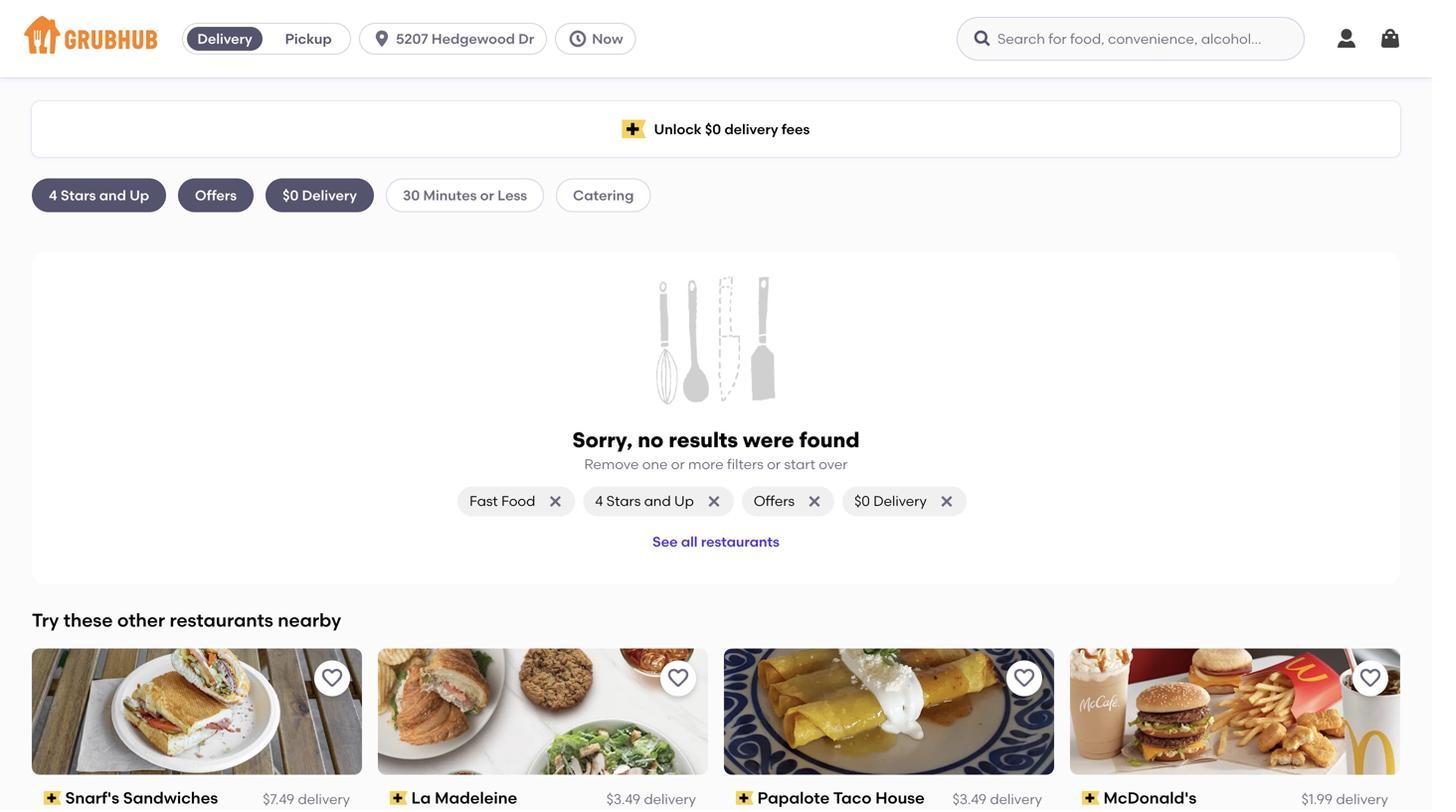Task type: vqa. For each thing, say whether or not it's contained in the screenshot.
rightmost The Fruit
no



Task type: describe. For each thing, give the bounding box(es) containing it.
sorry, no results were found remove one or more filters or start over
[[572, 428, 860, 473]]

0 horizontal spatial 4 stars and up
[[49, 187, 149, 204]]

$7.49 delivery
[[263, 791, 350, 808]]

fast food
[[470, 493, 535, 510]]

try these other restaurants nearby
[[32, 610, 341, 631]]

see all restaurants
[[653, 534, 780, 551]]

over
[[819, 456, 848, 473]]

nearby
[[278, 610, 341, 631]]

$1.99 delivery
[[1302, 791, 1388, 808]]

see all restaurants button
[[645, 525, 788, 560]]

30
[[403, 187, 420, 204]]

svg image inside $0 delivery button
[[939, 494, 955, 510]]

svg image for now
[[568, 29, 588, 49]]

subscription pass image for la madeleine
[[390, 792, 407, 805]]

dr
[[518, 30, 534, 47]]

5207
[[396, 30, 428, 47]]

no
[[638, 428, 664, 453]]

5207 hedgewood dr
[[396, 30, 534, 47]]

food
[[501, 493, 535, 510]]

no results image
[[656, 276, 776, 406]]

snarf's
[[65, 789, 119, 808]]

sandwiches
[[123, 789, 218, 808]]

start
[[784, 456, 815, 473]]

found
[[799, 428, 860, 453]]

papalote
[[758, 789, 830, 808]]

$3.49 delivery for la madeleine
[[606, 791, 696, 808]]

grubhub plus flag logo image
[[622, 120, 646, 139]]

30 minutes or less
[[403, 187, 527, 204]]

1 vertical spatial delivery
[[302, 187, 357, 204]]

delivery button
[[183, 23, 267, 55]]

delivery for papalote taco house
[[990, 791, 1042, 808]]

la madeleine logo image
[[378, 649, 708, 775]]

$0 inside button
[[854, 493, 870, 510]]

svg image inside 4 stars and up button
[[706, 494, 722, 510]]

$7.49
[[263, 791, 295, 808]]

more
[[688, 456, 724, 473]]

these
[[63, 610, 113, 631]]

4 save this restaurant button from the left
[[1353, 661, 1388, 697]]

la madeleine
[[411, 789, 517, 808]]

4 stars and up inside button
[[595, 493, 694, 510]]

one
[[642, 456, 668, 473]]

1 vertical spatial restaurants
[[170, 610, 273, 631]]

$0 delivery inside $0 delivery button
[[854, 493, 927, 510]]

delivery for la madeleine
[[644, 791, 696, 808]]

now
[[592, 30, 623, 47]]

restaurants inside button
[[701, 534, 780, 551]]

5207 hedgewood dr button
[[359, 23, 555, 55]]

$3.49 for papalote taco house
[[953, 791, 987, 808]]

0 horizontal spatial and
[[99, 187, 126, 204]]



Task type: locate. For each thing, give the bounding box(es) containing it.
0 vertical spatial restaurants
[[701, 534, 780, 551]]

2 horizontal spatial subscription pass image
[[736, 792, 754, 805]]

delivery for mcdonald's
[[1336, 791, 1388, 808]]

save this restaurant button for sandwiches
[[314, 661, 350, 697]]

see
[[653, 534, 678, 551]]

1 $3.49 from the left
[[606, 791, 641, 808]]

save this restaurant button for taco
[[1007, 661, 1042, 697]]

0 horizontal spatial or
[[480, 187, 494, 204]]

snarf's sandwiches logo image
[[32, 649, 362, 775]]

1 horizontal spatial subscription pass image
[[390, 792, 407, 805]]

delivery
[[725, 121, 778, 138], [298, 791, 350, 808], [644, 791, 696, 808], [990, 791, 1042, 808], [1336, 791, 1388, 808]]

subscription pass image left papalote
[[736, 792, 754, 805]]

svg image inside 5207 hedgewood dr button
[[372, 29, 392, 49]]

1 horizontal spatial 4
[[595, 493, 603, 510]]

or right one
[[671, 456, 685, 473]]

papalote taco house logo image
[[724, 649, 1054, 775]]

less
[[498, 187, 527, 204]]

$3.49 for la madeleine
[[606, 791, 641, 808]]

3 save this restaurant image from the left
[[1359, 667, 1383, 691]]

restaurants
[[701, 534, 780, 551], [170, 610, 273, 631]]

0 horizontal spatial delivery
[[197, 30, 252, 47]]

1 horizontal spatial 4 stars and up
[[595, 493, 694, 510]]

$0
[[705, 121, 721, 138], [283, 187, 299, 204], [854, 493, 870, 510]]

0 vertical spatial 4 stars and up
[[49, 187, 149, 204]]

offers button
[[742, 487, 835, 517]]

1 save this restaurant image from the left
[[666, 667, 690, 691]]

$0 delivery left "30"
[[283, 187, 357, 204]]

2 horizontal spatial svg image
[[706, 494, 722, 510]]

stars inside button
[[607, 493, 641, 510]]

2 vertical spatial $0
[[854, 493, 870, 510]]

1 vertical spatial offers
[[754, 493, 795, 510]]

2 horizontal spatial delivery
[[874, 493, 927, 510]]

3 subscription pass image from the left
[[736, 792, 754, 805]]

$3.49 delivery for papalote taco house
[[953, 791, 1042, 808]]

0 vertical spatial $0 delivery
[[283, 187, 357, 204]]

delivery inside "button"
[[197, 30, 252, 47]]

offers
[[195, 187, 237, 204], [754, 493, 795, 510]]

save this restaurant button for madeleine
[[660, 661, 696, 697]]

4 stars and up
[[49, 187, 149, 204], [595, 493, 694, 510]]

other
[[117, 610, 165, 631]]

1 horizontal spatial $0
[[705, 121, 721, 138]]

1 horizontal spatial $3.49 delivery
[[953, 791, 1042, 808]]

0 horizontal spatial $3.49
[[606, 791, 641, 808]]

1 horizontal spatial save this restaurant image
[[1013, 667, 1036, 691]]

0 vertical spatial stars
[[61, 187, 96, 204]]

restaurants right "all"
[[701, 534, 780, 551]]

papalote taco house
[[758, 789, 925, 808]]

$0 delivery down found
[[854, 493, 927, 510]]

fast
[[470, 493, 498, 510]]

0 horizontal spatial svg image
[[372, 29, 392, 49]]

$1.99
[[1302, 791, 1333, 808]]

0 horizontal spatial restaurants
[[170, 610, 273, 631]]

svg image for 5207 hedgewood dr
[[372, 29, 392, 49]]

0 horizontal spatial save this restaurant image
[[666, 667, 690, 691]]

2 subscription pass image from the left
[[390, 792, 407, 805]]

1 horizontal spatial restaurants
[[701, 534, 780, 551]]

2 $3.49 from the left
[[953, 791, 987, 808]]

fast food button
[[458, 487, 575, 517]]

1 horizontal spatial $3.49
[[953, 791, 987, 808]]

pickup
[[285, 30, 332, 47]]

0 vertical spatial up
[[129, 187, 149, 204]]

taco
[[833, 789, 872, 808]]

subscription pass image for papalote taco house
[[736, 792, 754, 805]]

and inside button
[[644, 493, 671, 510]]

svg image left 5207
[[372, 29, 392, 49]]

2 save this restaurant button from the left
[[660, 661, 696, 697]]

were
[[743, 428, 794, 453]]

2 vertical spatial delivery
[[874, 493, 927, 510]]

2 save this restaurant image from the left
[[1013, 667, 1036, 691]]

svg image inside offers button
[[807, 494, 823, 510]]

main navigation navigation
[[0, 0, 1432, 78]]

results
[[669, 428, 738, 453]]

la
[[411, 789, 431, 808]]

2 horizontal spatial or
[[767, 456, 781, 473]]

now button
[[555, 23, 644, 55]]

filters
[[727, 456, 764, 473]]

try
[[32, 610, 59, 631]]

4 inside button
[[595, 493, 603, 510]]

0 vertical spatial and
[[99, 187, 126, 204]]

unlock
[[654, 121, 702, 138]]

house
[[875, 789, 925, 808]]

4 stars and up button
[[583, 487, 734, 517]]

mcdonald's logo image
[[1070, 649, 1400, 775]]

svg image
[[1335, 27, 1359, 51], [1379, 27, 1402, 51], [973, 29, 993, 49], [547, 494, 563, 510], [807, 494, 823, 510], [939, 494, 955, 510]]

1 vertical spatial stars
[[607, 493, 641, 510]]

$3.49
[[606, 791, 641, 808], [953, 791, 987, 808]]

delivery
[[197, 30, 252, 47], [302, 187, 357, 204], [874, 493, 927, 510]]

svg image down more
[[706, 494, 722, 510]]

save this restaurant image
[[666, 667, 690, 691], [1013, 667, 1036, 691], [1359, 667, 1383, 691]]

subscription pass image left la
[[390, 792, 407, 805]]

subscription pass image for snarf's sandwiches
[[44, 792, 61, 805]]

svg image inside fast food button
[[547, 494, 563, 510]]

4
[[49, 187, 57, 204], [595, 493, 603, 510]]

1 horizontal spatial or
[[671, 456, 685, 473]]

catering
[[573, 187, 634, 204]]

pickup button
[[267, 23, 350, 55]]

1 vertical spatial up
[[674, 493, 694, 510]]

1 horizontal spatial svg image
[[568, 29, 588, 49]]

all
[[681, 534, 698, 551]]

0 horizontal spatial 4
[[49, 187, 57, 204]]

and
[[99, 187, 126, 204], [644, 493, 671, 510]]

1 horizontal spatial $0 delivery
[[854, 493, 927, 510]]

up
[[129, 187, 149, 204], [674, 493, 694, 510]]

svg image
[[372, 29, 392, 49], [568, 29, 588, 49], [706, 494, 722, 510]]

$0 delivery
[[283, 187, 357, 204], [854, 493, 927, 510]]

snarf's sandwiches
[[65, 789, 218, 808]]

mcdonald's
[[1104, 789, 1197, 808]]

save this restaurant button
[[314, 661, 350, 697], [660, 661, 696, 697], [1007, 661, 1042, 697], [1353, 661, 1388, 697]]

$3.49 delivery
[[606, 791, 696, 808], [953, 791, 1042, 808]]

1 vertical spatial and
[[644, 493, 671, 510]]

2 horizontal spatial save this restaurant image
[[1359, 667, 1383, 691]]

svg image left now
[[568, 29, 588, 49]]

1 vertical spatial $0 delivery
[[854, 493, 927, 510]]

0 vertical spatial $0
[[705, 121, 721, 138]]

delivery inside button
[[874, 493, 927, 510]]

1 horizontal spatial delivery
[[302, 187, 357, 204]]

1 horizontal spatial up
[[674, 493, 694, 510]]

0 vertical spatial delivery
[[197, 30, 252, 47]]

0 horizontal spatial subscription pass image
[[44, 792, 61, 805]]

1 subscription pass image from the left
[[44, 792, 61, 805]]

restaurants right other
[[170, 610, 273, 631]]

0 horizontal spatial $0
[[283, 187, 299, 204]]

delivery for snarf's sandwiches
[[298, 791, 350, 808]]

1 horizontal spatial stars
[[607, 493, 641, 510]]

2 horizontal spatial $0
[[854, 493, 870, 510]]

subscription pass image
[[1082, 792, 1100, 805]]

1 horizontal spatial and
[[644, 493, 671, 510]]

madeleine
[[435, 789, 517, 808]]

Search for food, convenience, alcohol... search field
[[957, 17, 1305, 61]]

up inside button
[[674, 493, 694, 510]]

save this restaurant image
[[320, 667, 344, 691]]

or down 'were' at right bottom
[[767, 456, 781, 473]]

0 horizontal spatial $0 delivery
[[283, 187, 357, 204]]

offers inside offers button
[[754, 493, 795, 510]]

fees
[[782, 121, 810, 138]]

or
[[480, 187, 494, 204], [671, 456, 685, 473], [767, 456, 781, 473]]

1 save this restaurant button from the left
[[314, 661, 350, 697]]

1 horizontal spatial offers
[[754, 493, 795, 510]]

or left less
[[480, 187, 494, 204]]

0 vertical spatial offers
[[195, 187, 237, 204]]

3 save this restaurant button from the left
[[1007, 661, 1042, 697]]

$0 delivery button
[[843, 487, 967, 517]]

1 vertical spatial 4 stars and up
[[595, 493, 694, 510]]

2 $3.49 delivery from the left
[[953, 791, 1042, 808]]

minutes
[[423, 187, 477, 204]]

0 horizontal spatial stars
[[61, 187, 96, 204]]

0 horizontal spatial up
[[129, 187, 149, 204]]

1 vertical spatial 4
[[595, 493, 603, 510]]

stars
[[61, 187, 96, 204], [607, 493, 641, 510]]

svg image inside now button
[[568, 29, 588, 49]]

0 vertical spatial 4
[[49, 187, 57, 204]]

remove
[[584, 456, 639, 473]]

hedgewood
[[432, 30, 515, 47]]

unlock $0 delivery fees
[[654, 121, 810, 138]]

save this restaurant image for taco
[[1013, 667, 1036, 691]]

0 horizontal spatial $3.49 delivery
[[606, 791, 696, 808]]

save this restaurant image for madeleine
[[666, 667, 690, 691]]

0 horizontal spatial offers
[[195, 187, 237, 204]]

sorry,
[[572, 428, 633, 453]]

1 $3.49 delivery from the left
[[606, 791, 696, 808]]

subscription pass image
[[44, 792, 61, 805], [390, 792, 407, 805], [736, 792, 754, 805]]

subscription pass image left snarf's
[[44, 792, 61, 805]]

1 vertical spatial $0
[[283, 187, 299, 204]]



